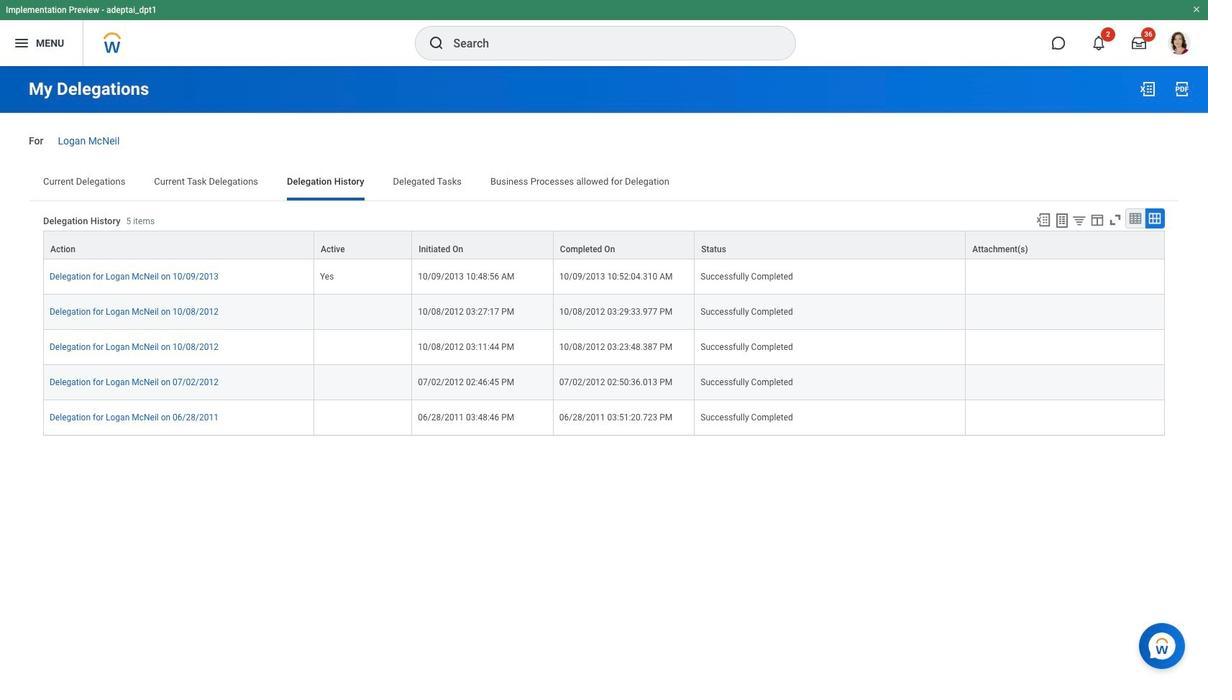 Task type: vqa. For each thing, say whether or not it's contained in the screenshot.
the Host: Alex Garcia Host: Logan McNeil Staffed: 0/0 to the bottom
no



Task type: locate. For each thing, give the bounding box(es) containing it.
export to excel image
[[1139, 81, 1157, 98]]

2 successfully completed element from the top
[[701, 304, 793, 317]]

successfully completed element for 2nd row from the top
[[701, 269, 793, 282]]

main content
[[0, 66, 1208, 489]]

view printable version (pdf) image
[[1174, 81, 1191, 98]]

tab list
[[29, 166, 1180, 200]]

Search Workday  search field
[[453, 27, 766, 59]]

toolbar
[[1029, 208, 1165, 231]]

1 row from the top
[[43, 231, 1165, 260]]

banner
[[0, 0, 1208, 66]]

successfully completed element for third row from the top
[[701, 304, 793, 317]]

export to excel image
[[1036, 212, 1052, 228]]

expand table image
[[1148, 211, 1162, 226]]

successfully completed element for 6th row from the top
[[701, 410, 793, 423]]

row
[[43, 231, 1165, 260], [43, 260, 1165, 295], [43, 295, 1165, 330], [43, 330, 1165, 365], [43, 365, 1165, 401], [43, 401, 1165, 436]]

inbox large image
[[1132, 36, 1146, 50]]

successfully completed element
[[701, 269, 793, 282], [701, 304, 793, 317], [701, 339, 793, 352], [701, 375, 793, 388], [701, 410, 793, 423]]

3 successfully completed element from the top
[[701, 339, 793, 352]]

successfully completed element for fourth row
[[701, 339, 793, 352]]

cell
[[966, 260, 1165, 295], [314, 295, 412, 330], [966, 295, 1165, 330], [314, 330, 412, 365], [966, 330, 1165, 365], [314, 365, 412, 401], [966, 365, 1165, 401], [314, 401, 412, 436], [966, 401, 1165, 436]]

2 row from the top
[[43, 260, 1165, 295]]

4 successfully completed element from the top
[[701, 375, 793, 388]]

5 successfully completed element from the top
[[701, 410, 793, 423]]

search image
[[428, 35, 445, 52]]

1 successfully completed element from the top
[[701, 269, 793, 282]]



Task type: describe. For each thing, give the bounding box(es) containing it.
click to view/edit grid preferences image
[[1090, 212, 1105, 228]]

5 row from the top
[[43, 365, 1165, 401]]

export to worksheets image
[[1054, 212, 1071, 229]]

fullscreen image
[[1108, 212, 1123, 228]]

successfully completed element for 2nd row from the bottom of the page
[[701, 375, 793, 388]]

select to filter grid data image
[[1072, 213, 1087, 228]]

6 row from the top
[[43, 401, 1165, 436]]

table image
[[1128, 211, 1143, 226]]

4 row from the top
[[43, 330, 1165, 365]]

profile logan mcneil image
[[1168, 32, 1191, 58]]

close environment banner image
[[1193, 5, 1201, 14]]

3 row from the top
[[43, 295, 1165, 330]]

justify image
[[13, 35, 30, 52]]

notifications large image
[[1092, 36, 1106, 50]]



